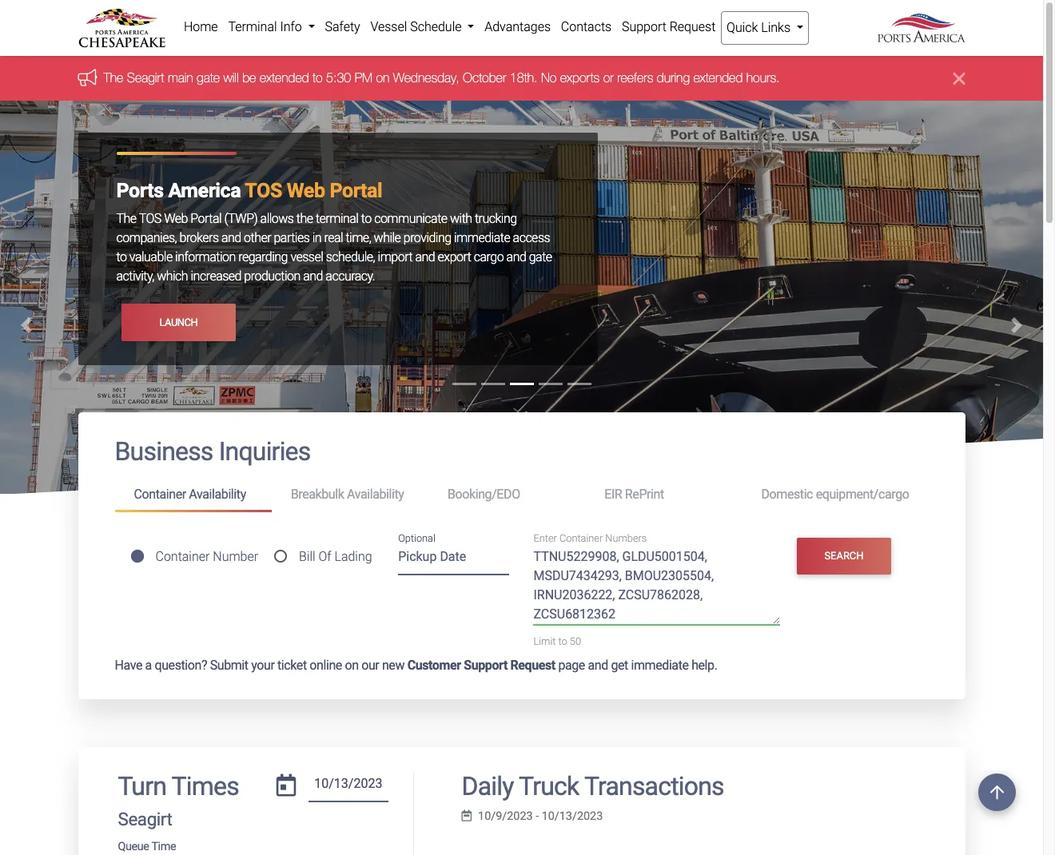 Task type: describe. For each thing, give the bounding box(es) containing it.
terminal
[[316, 211, 358, 227]]

main content containing business inquiries
[[66, 413, 977, 855]]

eir
[[605, 487, 622, 502]]

gate inside the seagirt main gate will be extended to 5:30 pm on wednesday, october 18th.  no exports or reefers during extended hours. alert
[[197, 71, 220, 85]]

and down vessel
[[303, 269, 323, 284]]

lading
[[335, 549, 372, 564]]

seagirt inside main content
[[118, 809, 172, 830]]

the tos web portal (twp) allows the terminal to communicate with trucking companies,                         brokers and other parties in real time, while providing immediate access to valuable                         information regarding vessel schedule, import and export cargo and gate activity, which increased production and accuracy.
[[116, 211, 552, 284]]

no
[[541, 71, 557, 85]]

home link
[[179, 11, 223, 43]]

to inside alert
[[313, 71, 323, 85]]

launch link
[[121, 304, 236, 341]]

domestic
[[761, 487, 813, 502]]

page
[[558, 658, 585, 673]]

tos web portal image
[[0, 101, 1043, 551]]

accuracy.
[[326, 269, 375, 284]]

business
[[115, 437, 213, 467]]

portal inside the tos web portal (twp) allows the terminal to communicate with trucking companies,                         brokers and other parties in real time, while providing immediate access to valuable                         information regarding vessel schedule, import and export cargo and gate activity, which increased production and accuracy.
[[191, 211, 222, 227]]

breakbulk availability
[[291, 487, 404, 502]]

breakbulk availability link
[[272, 480, 428, 510]]

providing
[[404, 231, 451, 246]]

to up "time," at the left top of the page
[[361, 211, 372, 227]]

the for the tos web portal (twp) allows the terminal to communicate with trucking companies,                         brokers and other parties in real time, while providing immediate access to valuable                         information regarding vessel schedule, import and export cargo and gate activity, which increased production and accuracy.
[[116, 211, 136, 227]]

safety
[[325, 19, 360, 34]]

and inside main content
[[588, 658, 608, 673]]

booking/edo
[[448, 487, 520, 502]]

breakbulk
[[291, 487, 344, 502]]

launch
[[159, 316, 198, 328]]

1 horizontal spatial request
[[670, 19, 716, 34]]

a
[[145, 658, 152, 673]]

cargo
[[474, 250, 504, 265]]

and down providing
[[415, 250, 435, 265]]

ports
[[116, 179, 164, 203]]

get
[[611, 658, 628, 673]]

valuable
[[129, 250, 172, 265]]

bullhorn image
[[78, 69, 104, 86]]

quick
[[727, 20, 758, 35]]

schedule,
[[326, 250, 375, 265]]

request inside main content
[[510, 658, 555, 673]]

our
[[362, 658, 379, 673]]

18th.
[[510, 71, 538, 85]]

customer support request link
[[407, 658, 555, 673]]

booking/edo link
[[428, 480, 585, 510]]

terminal info link
[[223, 11, 320, 43]]

online
[[310, 658, 342, 673]]

new
[[382, 658, 405, 673]]

with
[[450, 211, 472, 227]]

to inside main content
[[558, 636, 567, 648]]

import
[[378, 250, 413, 265]]

info
[[280, 19, 302, 34]]

support inside support request link
[[622, 19, 667, 34]]

have
[[115, 658, 142, 673]]

allows
[[260, 211, 294, 227]]

search
[[825, 550, 864, 562]]

and down access
[[506, 250, 526, 265]]

in
[[312, 231, 321, 246]]

eir reprint
[[605, 487, 664, 502]]

and down (twp) at the left top of the page
[[221, 231, 241, 246]]

brokers
[[179, 231, 219, 246]]

during
[[657, 71, 690, 85]]

gate inside the tos web portal (twp) allows the terminal to communicate with trucking companies,                         brokers and other parties in real time, while providing immediate access to valuable                         information regarding vessel schedule, import and export cargo and gate activity, which increased production and accuracy.
[[529, 250, 552, 265]]

domestic equipment/cargo link
[[742, 480, 929, 510]]

help.
[[692, 658, 718, 673]]

10/13/2023
[[542, 810, 603, 823]]

time
[[151, 840, 176, 854]]

vessel
[[371, 19, 407, 34]]

companies,
[[116, 231, 177, 246]]

equipment/cargo
[[816, 487, 909, 502]]

the
[[296, 211, 313, 227]]

availability for breakbulk availability
[[347, 487, 404, 502]]

increased
[[191, 269, 241, 284]]

terminal info
[[228, 19, 305, 34]]

question?
[[155, 658, 207, 673]]

bill
[[299, 549, 315, 564]]

10/9/2023 - 10/13/2023
[[478, 810, 603, 823]]

reprint
[[625, 487, 664, 502]]

time,
[[346, 231, 371, 246]]

inquiries
[[219, 437, 311, 467]]

to up activity, on the left top
[[116, 250, 127, 265]]

the seagirt main gate will be extended to 5:30 pm on wednesday, october 18th.  no exports or reefers during extended hours. alert
[[0, 56, 1043, 101]]

calendar day image
[[276, 774, 296, 797]]

communicate
[[374, 211, 447, 227]]

container for container availability
[[134, 487, 186, 502]]

the seagirt main gate will be extended to 5:30 pm on wednesday, october 18th.  no exports or reefers during extended hours. link
[[104, 71, 780, 85]]

container availability link
[[115, 480, 272, 512]]

quick links
[[727, 20, 794, 35]]

daily
[[462, 771, 514, 801]]

turn times
[[118, 771, 239, 801]]

enter
[[534, 532, 557, 544]]

daily truck transactions
[[462, 771, 724, 801]]

ticket
[[277, 658, 307, 673]]

home
[[184, 19, 218, 34]]

america
[[168, 179, 241, 203]]

1 vertical spatial immediate
[[631, 658, 689, 673]]

vessel schedule link
[[365, 11, 480, 43]]



Task type: locate. For each thing, give the bounding box(es) containing it.
tos
[[245, 179, 282, 203], [139, 211, 161, 227]]

domestic equipment/cargo
[[761, 487, 909, 502]]

support inside main content
[[464, 658, 508, 673]]

0 vertical spatial request
[[670, 19, 716, 34]]

turn
[[118, 771, 166, 801]]

web inside the tos web portal (twp) allows the terminal to communicate with trucking companies,                         brokers and other parties in real time, while providing immediate access to valuable                         information regarding vessel schedule, import and export cargo and gate activity, which increased production and accuracy.
[[164, 211, 188, 227]]

1 horizontal spatial gate
[[529, 250, 552, 265]]

contacts
[[561, 19, 612, 34]]

1 horizontal spatial web
[[287, 179, 325, 203]]

the
[[104, 71, 123, 85], [116, 211, 136, 227]]

queue time
[[118, 840, 176, 854]]

limit to 50
[[534, 636, 581, 648]]

and left get
[[588, 658, 608, 673]]

the seagirt main gate will be extended to 5:30 pm on wednesday, october 18th.  no exports or reefers during extended hours.
[[104, 71, 780, 85]]

portal up terminal
[[330, 179, 382, 203]]

the for the seagirt main gate will be extended to 5:30 pm on wednesday, october 18th.  no exports or reefers during extended hours.
[[104, 71, 123, 85]]

while
[[374, 231, 401, 246]]

0 horizontal spatial tos
[[139, 211, 161, 227]]

request left quick
[[670, 19, 716, 34]]

business inquiries
[[115, 437, 311, 467]]

1 extended from the left
[[260, 71, 309, 85]]

have a question? submit your ticket online on our new customer support request page and get immediate help.
[[115, 658, 718, 673]]

availability inside "link"
[[189, 487, 246, 502]]

to left 5:30
[[313, 71, 323, 85]]

production
[[244, 269, 300, 284]]

50
[[570, 636, 581, 648]]

0 horizontal spatial support
[[464, 658, 508, 673]]

0 vertical spatial gate
[[197, 71, 220, 85]]

container left the number
[[155, 549, 210, 564]]

1 vertical spatial seagirt
[[118, 809, 172, 830]]

vessel schedule
[[371, 19, 465, 34]]

which
[[157, 269, 188, 284]]

web up "the"
[[287, 179, 325, 203]]

1 horizontal spatial extended
[[693, 71, 743, 85]]

none text field inside main content
[[308, 771, 388, 803]]

0 horizontal spatial request
[[510, 658, 555, 673]]

to left "50"
[[558, 636, 567, 648]]

availability for container availability
[[189, 487, 246, 502]]

tos up companies,
[[139, 211, 161, 227]]

real
[[324, 231, 343, 246]]

container availability
[[134, 487, 246, 502]]

container for container number
[[155, 549, 210, 564]]

1 horizontal spatial tos
[[245, 179, 282, 203]]

container down business
[[134, 487, 186, 502]]

customer
[[407, 658, 461, 673]]

vessel
[[290, 250, 323, 265]]

extended right be
[[260, 71, 309, 85]]

your
[[251, 658, 275, 673]]

and
[[221, 231, 241, 246], [415, 250, 435, 265], [506, 250, 526, 265], [303, 269, 323, 284], [588, 658, 608, 673]]

1 vertical spatial web
[[164, 211, 188, 227]]

contacts link
[[556, 11, 617, 43]]

1 availability from the left
[[189, 487, 246, 502]]

web up brokers
[[164, 211, 188, 227]]

-
[[536, 810, 539, 823]]

0 vertical spatial immediate
[[454, 231, 510, 246]]

immediate up the cargo
[[454, 231, 510, 246]]

the left main in the top of the page
[[104, 71, 123, 85]]

1 vertical spatial portal
[[191, 211, 222, 227]]

the inside alert
[[104, 71, 123, 85]]

pm
[[355, 71, 373, 85]]

extended
[[260, 71, 309, 85], [693, 71, 743, 85]]

0 horizontal spatial on
[[345, 658, 359, 673]]

support request link
[[617, 11, 721, 43]]

10/9/2023
[[478, 810, 533, 823]]

or
[[603, 71, 614, 85]]

main
[[168, 71, 193, 85]]

numbers
[[605, 532, 647, 544]]

1 vertical spatial request
[[510, 658, 555, 673]]

0 vertical spatial on
[[376, 71, 390, 85]]

truck
[[519, 771, 579, 801]]

submit
[[210, 658, 248, 673]]

advantages
[[485, 19, 551, 34]]

enter container numbers
[[534, 532, 647, 544]]

eir reprint link
[[585, 480, 742, 510]]

2 availability from the left
[[347, 487, 404, 502]]

advantages link
[[480, 11, 556, 43]]

1 horizontal spatial availability
[[347, 487, 404, 502]]

search button
[[797, 538, 891, 575]]

go to top image
[[979, 774, 1016, 811]]

the up companies,
[[116, 211, 136, 227]]

container right enter
[[560, 532, 603, 544]]

support up "reefers"
[[622, 19, 667, 34]]

1 horizontal spatial portal
[[330, 179, 382, 203]]

tos inside the tos web portal (twp) allows the terminal to communicate with trucking companies,                         brokers and other parties in real time, while providing immediate access to valuable                         information regarding vessel schedule, import and export cargo and gate activity, which increased production and accuracy.
[[139, 211, 161, 227]]

0 horizontal spatial web
[[164, 211, 188, 227]]

access
[[513, 231, 550, 246]]

export
[[438, 250, 471, 265]]

0 vertical spatial web
[[287, 179, 325, 203]]

0 vertical spatial tos
[[245, 179, 282, 203]]

1 horizontal spatial immediate
[[631, 658, 689, 673]]

Optional text field
[[398, 544, 510, 576]]

regarding
[[238, 250, 288, 265]]

0 vertical spatial portal
[[330, 179, 382, 203]]

extended right during
[[693, 71, 743, 85]]

close image
[[953, 69, 965, 88]]

number
[[213, 549, 258, 564]]

links
[[761, 20, 791, 35]]

(twp)
[[224, 211, 258, 227]]

tos up allows
[[245, 179, 282, 203]]

immediate inside the tos web portal (twp) allows the terminal to communicate with trucking companies,                         brokers and other parties in real time, while providing immediate access to valuable                         information regarding vessel schedule, import and export cargo and gate activity, which increased production and accuracy.
[[454, 231, 510, 246]]

immediate right get
[[631, 658, 689, 673]]

None text field
[[308, 771, 388, 803]]

schedule
[[410, 19, 462, 34]]

ports america tos web portal
[[116, 179, 382, 203]]

calendar week image
[[462, 811, 472, 822]]

seagirt inside alert
[[127, 71, 164, 85]]

on inside alert
[[376, 71, 390, 85]]

on left the our at left bottom
[[345, 658, 359, 673]]

web
[[287, 179, 325, 203], [164, 211, 188, 227]]

bill of lading
[[299, 549, 372, 564]]

1 vertical spatial the
[[116, 211, 136, 227]]

container number
[[155, 549, 258, 564]]

2 extended from the left
[[693, 71, 743, 85]]

0 horizontal spatial immediate
[[454, 231, 510, 246]]

optional
[[398, 533, 436, 544]]

0 horizontal spatial availability
[[189, 487, 246, 502]]

october
[[463, 71, 506, 85]]

reefers
[[617, 71, 653, 85]]

5:30
[[326, 71, 351, 85]]

1 horizontal spatial support
[[622, 19, 667, 34]]

the inside the tos web portal (twp) allows the terminal to communicate with trucking companies,                         brokers and other parties in real time, while providing immediate access to valuable                         information regarding vessel schedule, import and export cargo and gate activity, which increased production and accuracy.
[[116, 211, 136, 227]]

on right pm
[[376, 71, 390, 85]]

terminal
[[228, 19, 277, 34]]

main content
[[66, 413, 977, 855]]

times
[[172, 771, 239, 801]]

1 vertical spatial support
[[464, 658, 508, 673]]

0 vertical spatial the
[[104, 71, 123, 85]]

support right customer
[[464, 658, 508, 673]]

1 vertical spatial tos
[[139, 211, 161, 227]]

wednesday,
[[393, 71, 459, 85]]

on inside main content
[[345, 658, 359, 673]]

seagirt up queue time
[[118, 809, 172, 830]]

container inside "link"
[[134, 487, 186, 502]]

availability right breakbulk
[[347, 487, 404, 502]]

1 horizontal spatial on
[[376, 71, 390, 85]]

1 vertical spatial container
[[560, 532, 603, 544]]

transactions
[[584, 771, 724, 801]]

0 horizontal spatial extended
[[260, 71, 309, 85]]

be
[[242, 71, 256, 85]]

of
[[319, 549, 331, 564]]

quick links link
[[721, 11, 809, 45]]

request down limit
[[510, 658, 555, 673]]

0 vertical spatial seagirt
[[127, 71, 164, 85]]

queue
[[118, 840, 149, 854]]

availability
[[189, 487, 246, 502], [347, 487, 404, 502]]

to
[[313, 71, 323, 85], [361, 211, 372, 227], [116, 250, 127, 265], [558, 636, 567, 648]]

0 vertical spatial support
[[622, 19, 667, 34]]

0 horizontal spatial portal
[[191, 211, 222, 227]]

1 vertical spatial gate
[[529, 250, 552, 265]]

parties
[[274, 231, 310, 246]]

portal up brokers
[[191, 211, 222, 227]]

gate down access
[[529, 250, 552, 265]]

exports
[[560, 71, 600, 85]]

seagirt
[[127, 71, 164, 85], [118, 809, 172, 830]]

0 vertical spatial container
[[134, 487, 186, 502]]

seagirt left main in the top of the page
[[127, 71, 164, 85]]

request
[[670, 19, 716, 34], [510, 658, 555, 673]]

Enter Container Numbers text field
[[534, 548, 780, 625]]

2 vertical spatial container
[[155, 549, 210, 564]]

1 vertical spatial on
[[345, 658, 359, 673]]

0 horizontal spatial gate
[[197, 71, 220, 85]]

availability down business inquiries
[[189, 487, 246, 502]]

gate left will
[[197, 71, 220, 85]]



Task type: vqa. For each thing, say whether or not it's contained in the screenshot.
page
yes



